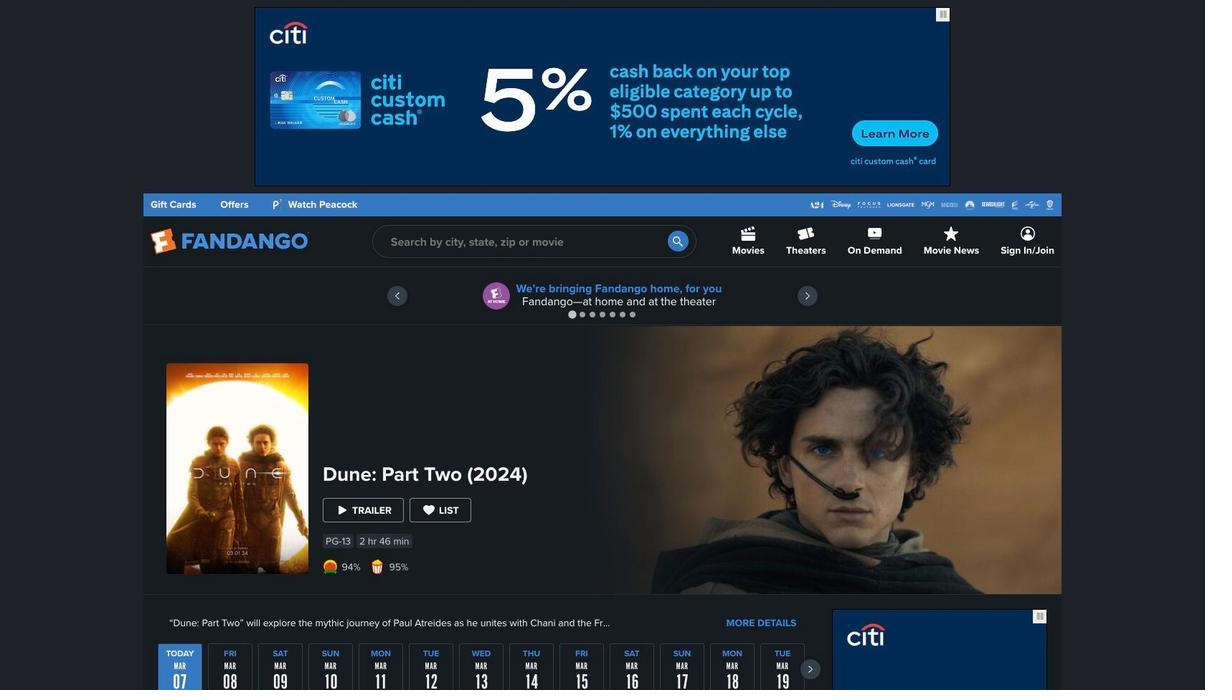 Task type: vqa. For each thing, say whether or not it's contained in the screenshot.
"Advertisement" element in Movie Summary element
yes



Task type: describe. For each thing, give the bounding box(es) containing it.
advertisement element inside movie summary element
[[832, 610, 1047, 691]]

1 vertical spatial region
[[158, 644, 821, 691]]

0 vertical spatial advertisement element
[[255, 7, 950, 187]]

dune: part two (2024) movie poster image
[[166, 364, 308, 575]]

movie summary element
[[143, 326, 1062, 691]]

offer icon image
[[483, 283, 510, 310]]

flat image
[[370, 560, 384, 575]]

flat image
[[323, 560, 337, 575]]



Task type: locate. For each thing, give the bounding box(es) containing it.
1 of 15 group
[[158, 644, 202, 691]]

Search by city, state, zip or movie text field
[[372, 225, 696, 258]]

None search field
[[372, 225, 696, 258]]

region
[[143, 268, 1062, 325], [158, 644, 821, 691]]

1 vertical spatial advertisement element
[[832, 610, 1047, 691]]

select a slide to show tab list
[[143, 309, 1062, 320]]

advertisement element
[[255, 7, 950, 187], [832, 610, 1047, 691]]

0 vertical spatial region
[[143, 268, 1062, 325]]



